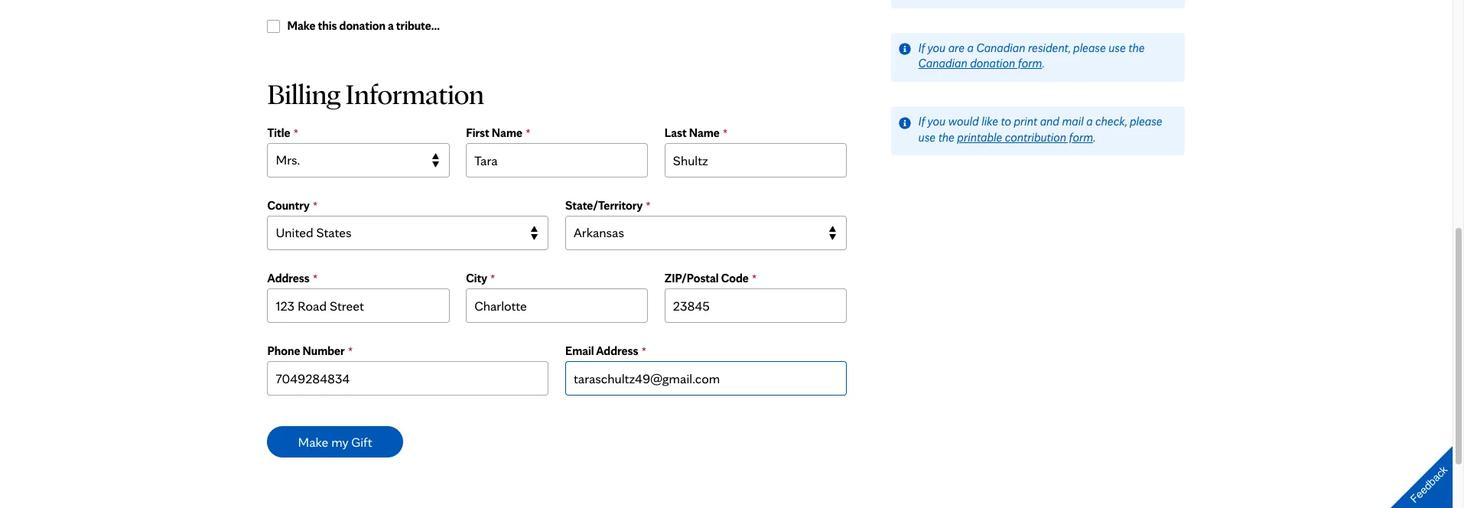 Task type: vqa. For each thing, say whether or not it's contained in the screenshot.
© 1998-2023 Mayo Foundation for Medical Education and Research (MFMER). All rights reserved.
no



Task type: locate. For each thing, give the bounding box(es) containing it.
1 vertical spatial make
[[298, 433, 329, 450]]

form down mail
[[1069, 130, 1094, 144]]

if you are a canadian resident, please use the canadian donation form .
[[919, 40, 1145, 71]]

1 vertical spatial you
[[928, 114, 946, 129]]

name
[[492, 125, 523, 140], [689, 125, 720, 140]]

1 vertical spatial form
[[1069, 130, 1094, 144]]

you left are
[[928, 40, 946, 55]]

0 horizontal spatial the
[[939, 130, 955, 144]]

phone number
[[267, 343, 345, 358]]

address
[[267, 271, 310, 285], [596, 343, 639, 358]]

you left would at right top
[[928, 114, 946, 129]]

1 horizontal spatial a
[[968, 40, 974, 55]]

1 horizontal spatial address
[[596, 343, 639, 358]]

0 vertical spatial canadian
[[977, 40, 1026, 55]]

0 vertical spatial form
[[1018, 56, 1042, 71]]

name right first
[[492, 125, 523, 140]]

1 vertical spatial the
[[939, 130, 955, 144]]

you
[[928, 40, 946, 55], [928, 114, 946, 129]]

canadian down are
[[919, 56, 968, 71]]

you inside if you are a canadian resident, please use the canadian donation form .
[[928, 40, 946, 55]]

state/territory
[[565, 198, 643, 213]]

1 info circle image from the top
[[899, 43, 911, 55]]

1 vertical spatial a
[[968, 40, 974, 55]]

please
[[1074, 40, 1106, 55], [1130, 114, 1163, 129]]

1 you from the top
[[928, 40, 946, 55]]

1 vertical spatial .
[[1094, 130, 1096, 144]]

2 vertical spatial a
[[1087, 114, 1093, 129]]

code
[[721, 271, 749, 285]]

0 vertical spatial the
[[1129, 40, 1145, 55]]

2 you from the top
[[928, 114, 946, 129]]

make for make my gift
[[298, 433, 329, 450]]

info circle image for if you are a canadian resident, please use the
[[899, 43, 911, 55]]

0 horizontal spatial form
[[1018, 56, 1042, 71]]

a for canadian
[[968, 40, 974, 55]]

use left printable
[[919, 130, 936, 144]]

and
[[1040, 114, 1060, 129]]

make left the my
[[298, 433, 329, 450]]

if left would at right top
[[919, 114, 925, 129]]

0 vertical spatial please
[[1074, 40, 1106, 55]]

2 name from the left
[[689, 125, 720, 140]]

0 vertical spatial make
[[287, 18, 316, 33]]

0 horizontal spatial please
[[1074, 40, 1106, 55]]

1 vertical spatial if
[[919, 114, 925, 129]]

the
[[1129, 40, 1145, 55], [939, 130, 955, 144]]

donation
[[339, 18, 386, 33], [970, 56, 1016, 71]]

address down country
[[267, 271, 310, 285]]

1 vertical spatial donation
[[970, 56, 1016, 71]]

1 horizontal spatial canadian
[[977, 40, 1026, 55]]

info circle image left are
[[899, 43, 911, 55]]

donation right this
[[339, 18, 386, 33]]

0 horizontal spatial a
[[388, 18, 394, 33]]

1 horizontal spatial form
[[1069, 130, 1094, 144]]

1 if from the top
[[919, 40, 925, 55]]

make left this
[[287, 18, 316, 33]]

if left are
[[919, 40, 925, 55]]

2 horizontal spatial a
[[1087, 114, 1093, 129]]

please inside if you are a canadian resident, please use the canadian donation form .
[[1074, 40, 1106, 55]]

name right last
[[689, 125, 720, 140]]

printable contribution form link
[[958, 130, 1094, 144]]

make my gift button
[[267, 426, 403, 457]]

0 horizontal spatial name
[[492, 125, 523, 140]]

a
[[388, 18, 394, 33], [968, 40, 974, 55], [1087, 114, 1093, 129]]

a right are
[[968, 40, 974, 55]]

. down resident,
[[1042, 56, 1045, 71]]

0 horizontal spatial .
[[1042, 56, 1045, 71]]

billing information
[[267, 76, 484, 111]]

a inside if you are a canadian resident, please use the canadian donation form .
[[968, 40, 974, 55]]

1 vertical spatial canadian
[[919, 56, 968, 71]]

1 horizontal spatial name
[[689, 125, 720, 140]]

info circle image
[[899, 43, 911, 55], [899, 117, 911, 129]]

. down check,
[[1094, 130, 1096, 144]]

Phone Number telephone field
[[267, 361, 549, 395]]

make
[[287, 18, 316, 33], [298, 433, 329, 450]]

you inside if you would like to print and mail a check, please use the
[[928, 114, 946, 129]]

1 horizontal spatial the
[[1129, 40, 1145, 55]]

make inside button
[[298, 433, 329, 450]]

gift
[[351, 433, 372, 450]]

make for make this donation a tribute...
[[287, 18, 316, 33]]

a inside if you would like to print and mail a check, please use the
[[1087, 114, 1093, 129]]

Last Name text field
[[665, 143, 847, 177]]

address right the email
[[596, 343, 639, 358]]

0 vertical spatial you
[[928, 40, 946, 55]]

email address
[[565, 343, 639, 358]]

info circle image left would at right top
[[899, 117, 911, 129]]

name for first name
[[492, 125, 523, 140]]

form down resident,
[[1018, 56, 1042, 71]]

2 if from the top
[[919, 114, 925, 129]]

title
[[267, 125, 290, 140]]

first
[[466, 125, 490, 140]]

use
[[1109, 40, 1126, 55], [919, 130, 936, 144]]

First Name text field
[[466, 143, 648, 177]]

a left tribute...
[[388, 18, 394, 33]]

country
[[267, 198, 310, 213]]

donation up the like
[[970, 56, 1016, 71]]

if inside if you are a canadian resident, please use the canadian donation form .
[[919, 40, 925, 55]]

0 vertical spatial a
[[388, 18, 394, 33]]

2 info circle image from the top
[[899, 117, 911, 129]]

a right mail
[[1087, 114, 1093, 129]]

information
[[346, 76, 484, 111]]

0 vertical spatial address
[[267, 271, 310, 285]]

.
[[1042, 56, 1045, 71], [1094, 130, 1096, 144]]

canadian up canadian donation form link
[[977, 40, 1026, 55]]

1 horizontal spatial please
[[1130, 114, 1163, 129]]

1 name from the left
[[492, 125, 523, 140]]

1 horizontal spatial donation
[[970, 56, 1016, 71]]

please right check,
[[1130, 114, 1163, 129]]

1 vertical spatial info circle image
[[899, 117, 911, 129]]

email
[[565, 343, 594, 358]]

use right resident,
[[1109, 40, 1126, 55]]

number
[[303, 343, 345, 358]]

1 vertical spatial address
[[596, 343, 639, 358]]

0 vertical spatial if
[[919, 40, 925, 55]]

0 vertical spatial info circle image
[[899, 43, 911, 55]]

form inside if you are a canadian resident, please use the canadian donation form .
[[1018, 56, 1042, 71]]

last name
[[665, 125, 720, 140]]

0 horizontal spatial use
[[919, 130, 936, 144]]

1 vertical spatial use
[[919, 130, 936, 144]]

canadian
[[977, 40, 1026, 55], [919, 56, 968, 71]]

1 horizontal spatial use
[[1109, 40, 1126, 55]]

like
[[982, 114, 999, 129]]

0 vertical spatial .
[[1042, 56, 1045, 71]]

if
[[919, 40, 925, 55], [919, 114, 925, 129]]

0 vertical spatial use
[[1109, 40, 1126, 55]]

1 vertical spatial please
[[1130, 114, 1163, 129]]

a for tribute...
[[388, 18, 394, 33]]

please right resident,
[[1074, 40, 1106, 55]]

0 horizontal spatial donation
[[339, 18, 386, 33]]

this
[[318, 18, 337, 33]]

form
[[1018, 56, 1042, 71], [1069, 130, 1094, 144]]

info circle image for if you would like to print and mail a check, please use the
[[899, 117, 911, 129]]

if inside if you would like to print and mail a check, please use the
[[919, 114, 925, 129]]



Task type: describe. For each thing, give the bounding box(es) containing it.
the inside if you are a canadian resident, please use the canadian donation form .
[[1129, 40, 1145, 55]]

last
[[665, 125, 687, 140]]

if for if you are a canadian resident, please use the canadian donation form .
[[919, 40, 925, 55]]

0 horizontal spatial address
[[267, 271, 310, 285]]

zip/postal
[[665, 271, 719, 285]]

donation inside if you are a canadian resident, please use the canadian donation form .
[[970, 56, 1016, 71]]

to
[[1001, 114, 1012, 129]]

. inside if you are a canadian resident, please use the canadian donation form .
[[1042, 56, 1045, 71]]

please inside if you would like to print and mail a check, please use the
[[1130, 114, 1163, 129]]

canadian donation form link
[[919, 56, 1042, 71]]

City text field
[[466, 288, 648, 323]]

would
[[949, 114, 979, 129]]

ZIP/Postal Code text field
[[665, 288, 847, 323]]

make this donation a tribute...
[[287, 18, 440, 33]]

are
[[949, 40, 965, 55]]

feedback button
[[1378, 433, 1465, 508]]

feedback
[[1408, 463, 1450, 505]]

Address text field
[[267, 288, 450, 323]]

my
[[331, 433, 348, 450]]

Email Address email field
[[565, 361, 847, 395]]

contribution
[[1005, 130, 1067, 144]]

city
[[466, 271, 487, 285]]

tribute...
[[396, 18, 440, 33]]

you for would
[[928, 114, 946, 129]]

mail
[[1062, 114, 1084, 129]]

zip/postal code
[[665, 271, 749, 285]]

name for last name
[[689, 125, 720, 140]]

first name
[[466, 125, 523, 140]]

you for are
[[928, 40, 946, 55]]

the inside if you would like to print and mail a check, please use the
[[939, 130, 955, 144]]

phone
[[267, 343, 300, 358]]

use inside if you would like to print and mail a check, please use the
[[919, 130, 936, 144]]

if for if you would like to print and mail a check, please use the
[[919, 114, 925, 129]]

if you would like to print and mail a check, please use the
[[919, 114, 1163, 144]]

make my gift
[[298, 433, 372, 450]]

0 vertical spatial donation
[[339, 18, 386, 33]]

use inside if you are a canadian resident, please use the canadian donation form .
[[1109, 40, 1126, 55]]

billing
[[267, 76, 341, 111]]

resident,
[[1028, 40, 1071, 55]]

print
[[1014, 114, 1038, 129]]

0 horizontal spatial canadian
[[919, 56, 968, 71]]

printable contribution form .
[[958, 130, 1096, 144]]

check,
[[1096, 114, 1127, 129]]

printable
[[958, 130, 1003, 144]]

1 horizontal spatial .
[[1094, 130, 1096, 144]]



